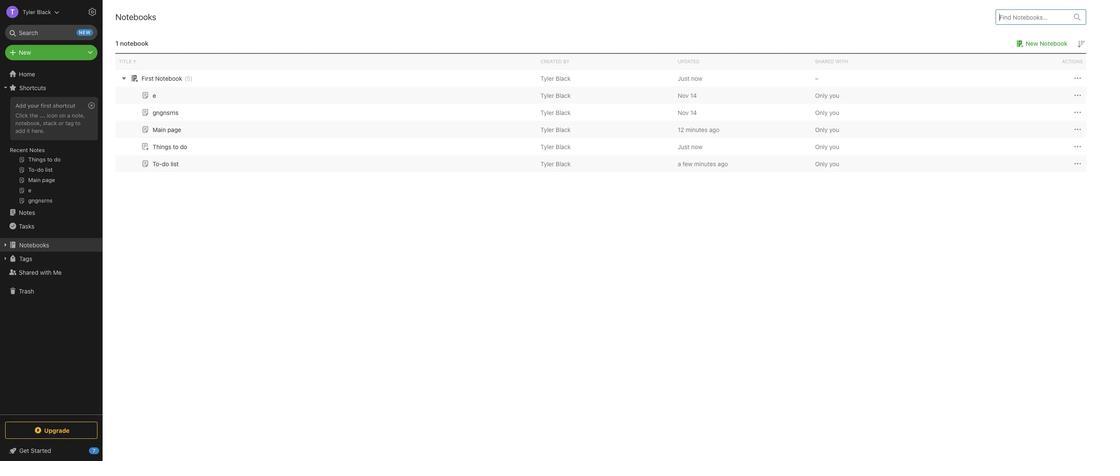 Task type: vqa. For each thing, say whether or not it's contained in the screenshot.


Task type: describe. For each thing, give the bounding box(es) containing it.
14 for gngnsrns
[[691, 109, 697, 116]]

recent notes
[[10, 147, 45, 154]]

new
[[79, 30, 91, 35]]

arrow image
[[119, 73, 129, 83]]

home
[[19, 70, 35, 78]]

minutes inside main page row
[[686, 126, 708, 133]]

more actions image for to-do list
[[1073, 159, 1083, 169]]

page
[[168, 126, 181, 133]]

e button
[[140, 90, 156, 101]]

first
[[142, 75, 154, 82]]

by
[[564, 59, 570, 64]]

Sort field
[[1077, 38, 1087, 49]]

shortcut
[[53, 102, 75, 109]]

row group inside notebooks element
[[115, 70, 1087, 172]]

more actions field inside 'first notebook' row
[[1073, 73, 1083, 83]]

more actions field for things to do
[[1073, 142, 1083, 152]]

click the ...
[[15, 112, 45, 119]]

tyler black inside 'first notebook' row
[[541, 75, 571, 82]]

things to do 4 element
[[153, 143, 187, 150]]

nov for gngnsrns
[[678, 109, 689, 116]]

updated button
[[675, 54, 812, 69]]

things to do row
[[115, 138, 1087, 155]]

new notebook
[[1026, 40, 1068, 47]]

things
[[153, 143, 171, 150]]

gngnsrns row
[[115, 104, 1087, 121]]

new search field
[[11, 25, 93, 40]]

add your first shortcut
[[15, 102, 75, 109]]

expand tags image
[[2, 255, 9, 262]]

actions
[[1063, 59, 1083, 64]]

notes link
[[0, 206, 102, 219]]

main
[[153, 126, 166, 133]]

to inside button
[[173, 143, 179, 150]]

home link
[[0, 67, 103, 81]]

title
[[119, 59, 132, 64]]

black for to-do list
[[556, 160, 571, 167]]

new for new notebook
[[1026, 40, 1039, 47]]

tyler black inside account field
[[23, 8, 51, 15]]

e 1 element
[[153, 92, 156, 99]]

trash
[[19, 288, 34, 295]]

upgrade button
[[5, 422, 98, 439]]

ago inside main page row
[[710, 126, 720, 133]]

tyler for to-do list
[[541, 160, 554, 167]]

7
[[93, 448, 95, 454]]

get started
[[19, 447, 51, 455]]

black inside 'first notebook' row
[[556, 75, 571, 82]]

shared
[[19, 269, 38, 276]]

new notebook button
[[1014, 38, 1068, 49]]

tyler black for to-do list
[[541, 160, 571, 167]]

tyler for main page
[[541, 126, 554, 133]]

more actions image inside 'first notebook' row
[[1073, 73, 1083, 83]]

12
[[678, 126, 684, 133]]

1 notebook
[[115, 39, 149, 47]]

first notebook ( 5 )
[[142, 75, 193, 82]]

you inside gngnsrns row
[[830, 109, 840, 116]]

tyler black for main page
[[541, 126, 571, 133]]

just for –
[[678, 75, 690, 82]]

updated
[[678, 59, 700, 64]]

shortcuts
[[19, 84, 46, 91]]

new button
[[5, 45, 98, 60]]

add
[[15, 102, 26, 109]]

Find Notebooks… text field
[[997, 10, 1069, 24]]

you for page
[[830, 126, 840, 133]]

stack
[[43, 120, 57, 127]]

title button
[[115, 54, 537, 69]]

tyler for things to do
[[541, 143, 554, 150]]

on
[[59, 112, 66, 119]]

only you for do
[[816, 160, 840, 167]]

main page row
[[115, 121, 1087, 138]]

tag
[[65, 120, 74, 127]]

only you inside gngnsrns row
[[816, 109, 840, 116]]

the
[[30, 112, 38, 119]]

notebooks element
[[103, 0, 1100, 462]]

shortcuts button
[[0, 81, 102, 95]]

gngnsrns button
[[140, 107, 179, 118]]

things to do
[[153, 143, 187, 150]]

expand notebooks image
[[2, 242, 9, 249]]

it
[[27, 127, 30, 134]]

a inside icon on a note, notebook, stack or tag to add it here.
[[67, 112, 70, 119]]

12 minutes ago
[[678, 126, 720, 133]]

more actions image for main page
[[1073, 125, 1083, 135]]

tags button
[[0, 252, 102, 266]]

here.
[[32, 127, 45, 134]]

ago inside to-do list "row"
[[718, 160, 728, 167]]

notebook for first
[[155, 75, 182, 82]]

1 vertical spatial notes
[[19, 209, 35, 216]]

new for new
[[19, 49, 31, 56]]

notebook
[[120, 39, 149, 47]]

to-
[[153, 160, 162, 167]]

or
[[58, 120, 64, 127]]

notes inside 'group'
[[29, 147, 45, 154]]

started
[[31, 447, 51, 455]]

main page 3 element
[[153, 126, 181, 133]]

tree containing home
[[0, 67, 103, 414]]

a inside to-do list "row"
[[678, 160, 681, 167]]

main page button
[[140, 124, 181, 135]]

icon
[[47, 112, 58, 119]]

nov for e
[[678, 92, 689, 99]]

first
[[41, 102, 51, 109]]

icon on a note, notebook, stack or tag to add it here.
[[15, 112, 85, 134]]

recent
[[10, 147, 28, 154]]

more actions field for to-do list
[[1073, 159, 1083, 169]]

get
[[19, 447, 29, 455]]

nov 14 for e
[[678, 92, 697, 99]]

notebook,
[[15, 120, 41, 127]]

do inside the things to do button
[[180, 143, 187, 150]]

...
[[40, 112, 45, 119]]

to-do list row
[[115, 155, 1087, 172]]

settings image
[[87, 7, 98, 17]]

black for gngnsrns
[[556, 109, 571, 116]]



Task type: locate. For each thing, give the bounding box(es) containing it.
14 up 12 minutes ago
[[691, 109, 697, 116]]

to down note,
[[75, 120, 80, 127]]

group containing add your first shortcut
[[0, 95, 102, 209]]

just now
[[678, 75, 703, 82], [678, 143, 703, 150]]

1 vertical spatial just now
[[678, 143, 703, 150]]

your
[[27, 102, 39, 109]]

group
[[0, 95, 102, 209]]

nov inside gngnsrns row
[[678, 109, 689, 116]]

you inside things to do row
[[830, 143, 840, 150]]

1 nov 14 from the top
[[678, 92, 697, 99]]

notebook inside row
[[155, 75, 182, 82]]

notebook inside button
[[1040, 40, 1068, 47]]

1 now from the top
[[692, 75, 703, 82]]

0 vertical spatial 14
[[691, 92, 697, 99]]

more actions field for gngnsrns
[[1073, 107, 1083, 118]]

1 horizontal spatial to
[[173, 143, 179, 150]]

list
[[171, 160, 179, 167]]

notebooks up notebook
[[115, 12, 156, 22]]

0 vertical spatial nov 14
[[678, 92, 697, 99]]

black inside e 'row'
[[556, 92, 571, 99]]

only you for page
[[816, 126, 840, 133]]

black inside gngnsrns row
[[556, 109, 571, 116]]

a few minutes ago
[[678, 160, 728, 167]]

1 you from the top
[[830, 92, 840, 99]]

now inside 'first notebook' row
[[692, 75, 703, 82]]

shared with
[[816, 59, 848, 64]]

only for do
[[816, 160, 828, 167]]

14 inside e 'row'
[[691, 92, 697, 99]]

nov 14 inside gngnsrns row
[[678, 109, 697, 116]]

upgrade
[[44, 427, 70, 434]]

shared
[[816, 59, 835, 64]]

1 vertical spatial ago
[[718, 160, 728, 167]]

2 you from the top
[[830, 109, 840, 116]]

tyler inside main page row
[[541, 126, 554, 133]]

now for –
[[692, 75, 703, 82]]

new inside popup button
[[19, 49, 31, 56]]

notebooks up tags
[[19, 241, 49, 249]]

tyler inside account field
[[23, 8, 35, 15]]

1 vertical spatial nov
[[678, 109, 689, 116]]

Search text field
[[11, 25, 92, 40]]

1 vertical spatial just
[[678, 143, 690, 150]]

tyler black inside gngnsrns row
[[541, 109, 571, 116]]

0 vertical spatial to
[[75, 120, 80, 127]]

add
[[15, 127, 25, 134]]

more actions field for e
[[1073, 90, 1083, 101]]

created
[[541, 59, 562, 64]]

notes up the tasks
[[19, 209, 35, 216]]

tyler for gngnsrns
[[541, 109, 554, 116]]

more actions field inside main page row
[[1073, 124, 1083, 135]]

to
[[75, 120, 80, 127], [173, 143, 179, 150]]

1 horizontal spatial new
[[1026, 40, 1039, 47]]

4 you from the top
[[830, 143, 840, 150]]

just now for –
[[678, 75, 703, 82]]

just inside 'first notebook' row
[[678, 75, 690, 82]]

0 vertical spatial just
[[678, 75, 690, 82]]

just now down updated
[[678, 75, 703, 82]]

only inside to-do list "row"
[[816, 160, 828, 167]]

1 vertical spatial notebooks
[[19, 241, 49, 249]]

0 horizontal spatial a
[[67, 112, 70, 119]]

2 nov 14 from the top
[[678, 109, 697, 116]]

only you inside things to do row
[[816, 143, 840, 150]]

more actions image for e
[[1073, 90, 1083, 101]]

1 vertical spatial more actions image
[[1073, 107, 1083, 118]]

now
[[692, 75, 703, 82], [692, 143, 703, 150]]

minutes
[[686, 126, 708, 133], [695, 160, 717, 167]]

notes
[[29, 147, 45, 154], [19, 209, 35, 216]]

minutes right 12
[[686, 126, 708, 133]]

me
[[53, 269, 62, 276]]

new inside button
[[1026, 40, 1039, 47]]

14 for e
[[691, 92, 697, 99]]

created by button
[[537, 54, 675, 69]]

sort options image
[[1077, 39, 1087, 49]]

group inside tree
[[0, 95, 102, 209]]

new up home
[[19, 49, 31, 56]]

0 vertical spatial now
[[692, 75, 703, 82]]

only inside things to do row
[[816, 143, 828, 150]]

1 just now from the top
[[678, 75, 703, 82]]

only you inside e 'row'
[[816, 92, 840, 99]]

shared with button
[[812, 54, 950, 69]]

just inside things to do row
[[678, 143, 690, 150]]

just now up few
[[678, 143, 703, 150]]

just now inside things to do row
[[678, 143, 703, 150]]

1 more actions image from the top
[[1073, 90, 1083, 101]]

0 vertical spatial notebooks
[[115, 12, 156, 22]]

tyler black for things to do
[[541, 143, 571, 150]]

black for e
[[556, 92, 571, 99]]

to-do list button
[[140, 159, 179, 169]]

you for do
[[830, 160, 840, 167]]

just for only you
[[678, 143, 690, 150]]

only
[[816, 92, 828, 99], [816, 109, 828, 116], [816, 126, 828, 133], [816, 143, 828, 150], [816, 160, 828, 167]]

1 vertical spatial do
[[162, 160, 169, 167]]

14 down updated
[[691, 92, 697, 99]]

more actions image
[[1073, 90, 1083, 101], [1073, 107, 1083, 118]]

tyler inside gngnsrns row
[[541, 109, 554, 116]]

ago
[[710, 126, 720, 133], [718, 160, 728, 167]]

do left list
[[162, 160, 169, 167]]

0 vertical spatial new
[[1026, 40, 1039, 47]]

tyler black inside to-do list "row"
[[541, 160, 571, 167]]

click
[[15, 112, 28, 119]]

nov 14 down updated
[[678, 92, 697, 99]]

1 horizontal spatial do
[[180, 143, 187, 150]]

do inside to-do list button
[[162, 160, 169, 167]]

only you inside main page row
[[816, 126, 840, 133]]

shared with me link
[[0, 266, 102, 279]]

gngnsrns 2 element
[[153, 109, 179, 116]]

minutes right few
[[695, 160, 717, 167]]

ago right 12
[[710, 126, 720, 133]]

1 more actions field from the top
[[1073, 73, 1083, 83]]

2 only you from the top
[[816, 109, 840, 116]]

you inside e 'row'
[[830, 92, 840, 99]]

actions button
[[950, 54, 1087, 69]]

0 horizontal spatial notebook
[[155, 75, 182, 82]]

1 vertical spatial 14
[[691, 109, 697, 116]]

few
[[683, 160, 693, 167]]

minutes inside to-do list "row"
[[695, 160, 717, 167]]

tyler inside 'first notebook' row
[[541, 75, 554, 82]]

tyler black for e
[[541, 92, 571, 99]]

0 vertical spatial ago
[[710, 126, 720, 133]]

you inside to-do list "row"
[[830, 160, 840, 167]]

created by
[[541, 59, 570, 64]]

tyler black inside e 'row'
[[541, 92, 571, 99]]

6 more actions field from the top
[[1073, 159, 1083, 169]]

gngnsrns
[[153, 109, 179, 116]]

now down 12 minutes ago
[[692, 143, 703, 150]]

notes right recent
[[29, 147, 45, 154]]

new
[[1026, 40, 1039, 47], [19, 49, 31, 56]]

notebooks link
[[0, 238, 102, 252]]

first notebook row
[[115, 70, 1087, 87]]

to inside icon on a note, notebook, stack or tag to add it here.
[[75, 120, 80, 127]]

e
[[153, 92, 156, 99]]

note,
[[72, 112, 85, 119]]

just
[[678, 75, 690, 82], [678, 143, 690, 150]]

just down 12
[[678, 143, 690, 150]]

main page
[[153, 126, 181, 133]]

4 only you from the top
[[816, 143, 840, 150]]

1 horizontal spatial a
[[678, 160, 681, 167]]

1 more actions image from the top
[[1073, 73, 1083, 83]]

shared with me
[[19, 269, 62, 276]]

just now inside 'first notebook' row
[[678, 75, 703, 82]]

only you for to
[[816, 143, 840, 150]]

you inside main page row
[[830, 126, 840, 133]]

1 vertical spatial minutes
[[695, 160, 717, 167]]

trash link
[[0, 284, 102, 298]]

with
[[836, 59, 848, 64]]

2 more actions image from the top
[[1073, 107, 1083, 118]]

black
[[37, 8, 51, 15], [556, 75, 571, 82], [556, 92, 571, 99], [556, 109, 571, 116], [556, 126, 571, 133], [556, 143, 571, 150], [556, 160, 571, 167]]

black inside main page row
[[556, 126, 571, 133]]

1 vertical spatial nov 14
[[678, 109, 697, 116]]

0 vertical spatial notes
[[29, 147, 45, 154]]

black inside account field
[[37, 8, 51, 15]]

1 vertical spatial new
[[19, 49, 31, 56]]

4 only from the top
[[816, 143, 828, 150]]

1 horizontal spatial notebooks
[[115, 12, 156, 22]]

ago right few
[[718, 160, 728, 167]]

tyler black inside things to do row
[[541, 143, 571, 150]]

0 horizontal spatial do
[[162, 160, 169, 167]]

1 only from the top
[[816, 92, 828, 99]]

a left few
[[678, 160, 681, 167]]

1 horizontal spatial notebook
[[1040, 40, 1068, 47]]

Account field
[[0, 3, 60, 21]]

e row
[[115, 87, 1087, 104]]

black for things to do
[[556, 143, 571, 150]]

tree
[[0, 67, 103, 414]]

only for page
[[816, 126, 828, 133]]

4 more actions field from the top
[[1073, 124, 1083, 135]]

to-do list
[[153, 160, 179, 167]]

click to collapse image
[[99, 446, 106, 456]]

tyler inside things to do row
[[541, 143, 554, 150]]

tasks
[[19, 223, 34, 230]]

More actions field
[[1073, 73, 1083, 83], [1073, 90, 1083, 101], [1073, 107, 1083, 118], [1073, 124, 1083, 135], [1073, 142, 1083, 152], [1073, 159, 1083, 169]]

5
[[187, 75, 190, 82]]

5 you from the top
[[830, 160, 840, 167]]

you
[[830, 92, 840, 99], [830, 109, 840, 116], [830, 126, 840, 133], [830, 143, 840, 150], [830, 160, 840, 167]]

only you inside to-do list "row"
[[816, 160, 840, 167]]

2 more actions field from the top
[[1073, 90, 1083, 101]]

do down page
[[180, 143, 187, 150]]

(
[[184, 75, 187, 82]]

–
[[816, 75, 819, 82]]

1 vertical spatial a
[[678, 160, 681, 167]]

2 just from the top
[[678, 143, 690, 150]]

Help and Learning task checklist field
[[0, 444, 103, 458]]

now down updated
[[692, 75, 703, 82]]

3 only from the top
[[816, 126, 828, 133]]

more actions image inside main page row
[[1073, 125, 1083, 135]]

nov 14
[[678, 92, 697, 99], [678, 109, 697, 116]]

5 only from the top
[[816, 160, 828, 167]]

nov 14 up 12
[[678, 109, 697, 116]]

a right the on
[[67, 112, 70, 119]]

nov inside e 'row'
[[678, 92, 689, 99]]

1 vertical spatial now
[[692, 143, 703, 150]]

more actions image for gngnsrns
[[1073, 107, 1083, 118]]

2 more actions image from the top
[[1073, 125, 1083, 135]]

0 vertical spatial a
[[67, 112, 70, 119]]

tyler black inside main page row
[[541, 126, 571, 133]]

more actions image inside to-do list "row"
[[1073, 159, 1083, 169]]

3 you from the top
[[830, 126, 840, 133]]

)
[[190, 75, 193, 82]]

more actions field inside e 'row'
[[1073, 90, 1083, 101]]

14
[[691, 92, 697, 99], [691, 109, 697, 116]]

tags
[[19, 255, 32, 262]]

to-do list 5 element
[[153, 160, 179, 167]]

3 more actions image from the top
[[1073, 142, 1083, 152]]

1 nov from the top
[[678, 92, 689, 99]]

0 vertical spatial nov
[[678, 92, 689, 99]]

14 inside gngnsrns row
[[691, 109, 697, 116]]

black inside to-do list "row"
[[556, 160, 571, 167]]

more actions field for main page
[[1073, 124, 1083, 135]]

tasks button
[[0, 219, 102, 233]]

notebook for new
[[1040, 40, 1068, 47]]

things to do button
[[140, 142, 187, 152]]

1 just from the top
[[678, 75, 690, 82]]

row group containing first notebook
[[115, 70, 1087, 172]]

2 now from the top
[[692, 143, 703, 150]]

only inside gngnsrns row
[[816, 109, 828, 116]]

0 vertical spatial notebook
[[1040, 40, 1068, 47]]

1 only you from the top
[[816, 92, 840, 99]]

tyler
[[23, 8, 35, 15], [541, 75, 554, 82], [541, 92, 554, 99], [541, 109, 554, 116], [541, 126, 554, 133], [541, 143, 554, 150], [541, 160, 554, 167]]

more actions image for things to do
[[1073, 142, 1083, 152]]

3 only you from the top
[[816, 126, 840, 133]]

just now for only you
[[678, 143, 703, 150]]

tyler black for gngnsrns
[[541, 109, 571, 116]]

just down updated
[[678, 75, 690, 82]]

1 14 from the top
[[691, 92, 697, 99]]

more actions image inside gngnsrns row
[[1073, 107, 1083, 118]]

notebooks
[[115, 12, 156, 22], [19, 241, 49, 249]]

tyler for e
[[541, 92, 554, 99]]

1
[[115, 39, 118, 47]]

tyler black
[[23, 8, 51, 15], [541, 75, 571, 82], [541, 92, 571, 99], [541, 109, 571, 116], [541, 126, 571, 133], [541, 143, 571, 150], [541, 160, 571, 167]]

more actions image
[[1073, 73, 1083, 83], [1073, 125, 1083, 135], [1073, 142, 1083, 152], [1073, 159, 1083, 169]]

1 vertical spatial notebook
[[155, 75, 182, 82]]

2 nov from the top
[[678, 109, 689, 116]]

5 more actions field from the top
[[1073, 142, 1083, 152]]

0 vertical spatial just now
[[678, 75, 703, 82]]

black for main page
[[556, 126, 571, 133]]

0 vertical spatial minutes
[[686, 126, 708, 133]]

2 just now from the top
[[678, 143, 703, 150]]

tyler inside to-do list "row"
[[541, 160, 554, 167]]

black inside things to do row
[[556, 143, 571, 150]]

notebook up actions
[[1040, 40, 1068, 47]]

0 vertical spatial more actions image
[[1073, 90, 1083, 101]]

4 more actions image from the top
[[1073, 159, 1083, 169]]

only for to
[[816, 143, 828, 150]]

new up actions button
[[1026, 40, 1039, 47]]

notebook left (
[[155, 75, 182, 82]]

5 only you from the top
[[816, 160, 840, 167]]

2 14 from the top
[[691, 109, 697, 116]]

more actions image inside e 'row'
[[1073, 90, 1083, 101]]

to right the things
[[173, 143, 179, 150]]

tyler inside e 'row'
[[541, 92, 554, 99]]

a
[[67, 112, 70, 119], [678, 160, 681, 167]]

nov
[[678, 92, 689, 99], [678, 109, 689, 116]]

more actions field inside to-do list "row"
[[1073, 159, 1083, 169]]

now inside things to do row
[[692, 143, 703, 150]]

0 horizontal spatial notebooks
[[19, 241, 49, 249]]

more actions image inside things to do row
[[1073, 142, 1083, 152]]

only inside e 'row'
[[816, 92, 828, 99]]

only you
[[816, 92, 840, 99], [816, 109, 840, 116], [816, 126, 840, 133], [816, 143, 840, 150], [816, 160, 840, 167]]

notebook
[[1040, 40, 1068, 47], [155, 75, 182, 82]]

nov 14 for gngnsrns
[[678, 109, 697, 116]]

0 horizontal spatial to
[[75, 120, 80, 127]]

you for to
[[830, 143, 840, 150]]

row group
[[115, 70, 1087, 172]]

0 horizontal spatial new
[[19, 49, 31, 56]]

only inside main page row
[[816, 126, 828, 133]]

now for only you
[[692, 143, 703, 150]]

1 vertical spatial to
[[173, 143, 179, 150]]

2 only from the top
[[816, 109, 828, 116]]

more actions field inside things to do row
[[1073, 142, 1083, 152]]

3 more actions field from the top
[[1073, 107, 1083, 118]]

nov 14 inside e 'row'
[[678, 92, 697, 99]]

with
[[40, 269, 52, 276]]

0 vertical spatial do
[[180, 143, 187, 150]]

more actions field inside gngnsrns row
[[1073, 107, 1083, 118]]



